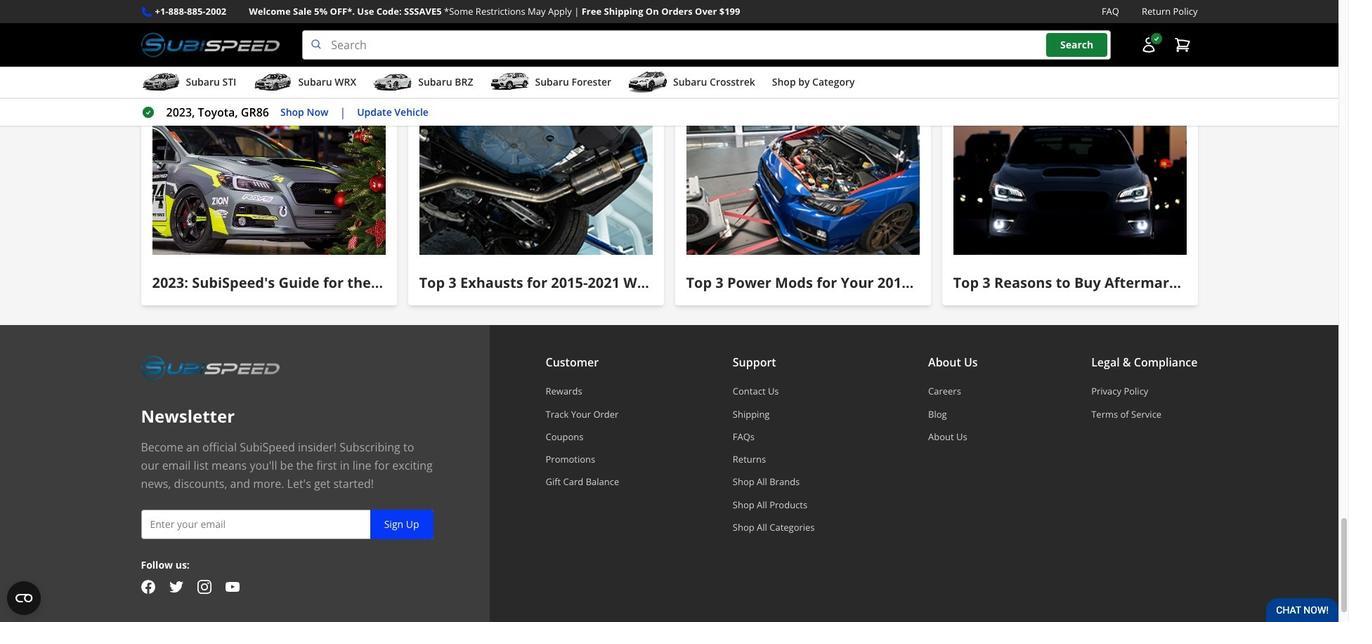 Task type: describe. For each thing, give the bounding box(es) containing it.
wrx/sti aftermarket light image
[[954, 120, 1187, 255]]

wrx/sti exhaust image
[[419, 120, 653, 255]]

facebook logo image
[[141, 581, 155, 595]]

youtube logo image
[[225, 581, 239, 595]]

twitter logo image
[[169, 581, 183, 595]]

a subaru crosstrek thumbnail image image
[[629, 72, 668, 93]]

wrx/sti interior image
[[152, 120, 386, 255]]

a subaru forester thumbnail image image
[[490, 72, 530, 93]]

instagram logo image
[[197, 581, 211, 595]]

search input field
[[303, 30, 1111, 60]]



Task type: vqa. For each thing, say whether or not it's contained in the screenshot.
6535sp
no



Task type: locate. For each thing, give the bounding box(es) containing it.
0 vertical spatial subispeed logo image
[[141, 30, 280, 60]]

button image
[[1141, 37, 1158, 54]]

Enter your email text field
[[141, 511, 433, 540]]

1 vertical spatial subispeed logo image
[[141, 354, 280, 383]]

a subaru brz thumbnail image image
[[374, 72, 413, 93]]

open widget image
[[7, 582, 41, 616]]

subispeed logo image
[[141, 30, 280, 60], [141, 354, 280, 383]]

a subaru sti thumbnail image image
[[141, 72, 180, 93]]

a subaru wrx thumbnail image image
[[253, 72, 293, 93]]

1 subispeed logo image from the top
[[141, 30, 280, 60]]

2 subispeed logo image from the top
[[141, 354, 280, 383]]

wrx/sti engine bay image
[[687, 120, 920, 255]]



